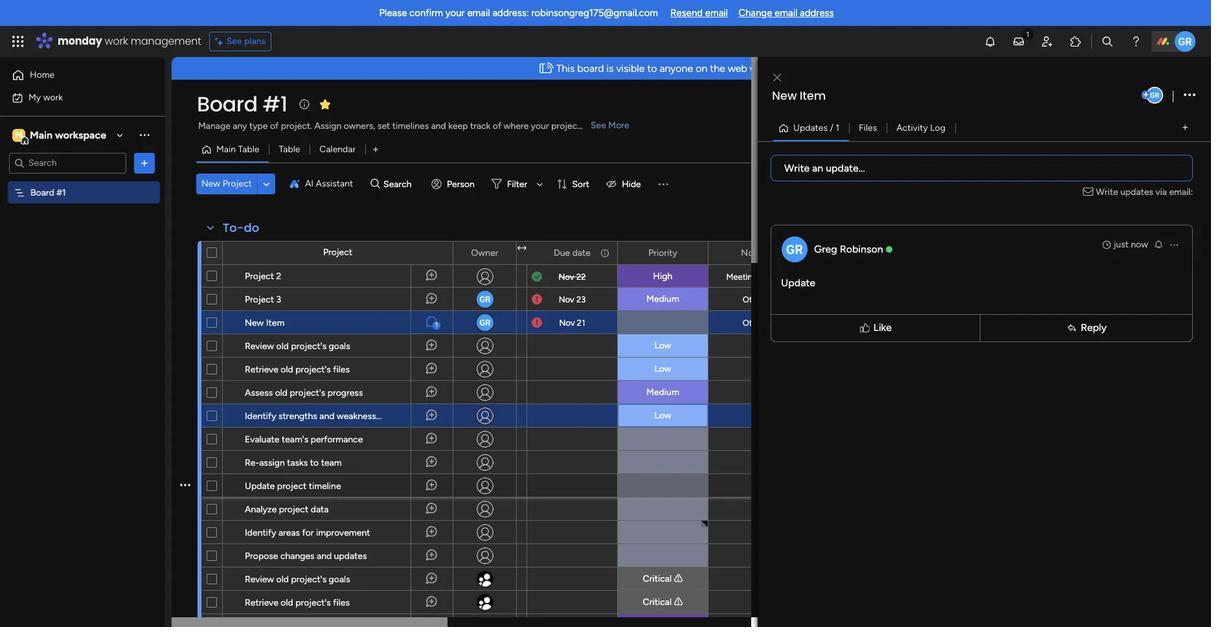 Task type: locate. For each thing, give the bounding box(es) containing it.
angle down image
[[263, 179, 270, 189]]

Notes field
[[738, 246, 770, 260]]

1 vertical spatial review old project's goals
[[245, 574, 350, 585]]

updates down improvement
[[334, 551, 367, 562]]

0 vertical spatial review
[[245, 341, 274, 352]]

email:
[[1170, 186, 1194, 197]]

my
[[29, 92, 41, 103]]

team
[[321, 458, 342, 469]]

1 horizontal spatial write
[[1097, 186, 1119, 197]]

review old project's goals down changes
[[245, 574, 350, 585]]

0 vertical spatial new
[[773, 87, 797, 104]]

0 vertical spatial board #1
[[197, 89, 288, 119]]

options image up add view icon
[[1185, 87, 1196, 104]]

main for main table
[[216, 144, 236, 155]]

1 critical ⚠️️ from the top
[[643, 574, 683, 585]]

review up assess
[[245, 341, 274, 352]]

board inside board #1 list box
[[30, 187, 54, 198]]

0 horizontal spatial see
[[227, 36, 242, 47]]

0 vertical spatial and
[[431, 121, 446, 132]]

goals up progress
[[329, 341, 350, 352]]

new inside field
[[773, 87, 797, 104]]

visible
[[617, 62, 645, 75]]

1 medium from the top
[[647, 294, 680, 305]]

1 horizontal spatial #1
[[263, 89, 288, 119]]

review old project's goals
[[245, 341, 350, 352], [245, 574, 350, 585]]

nov
[[559, 272, 575, 282], [559, 295, 575, 304], [560, 318, 575, 328]]

email right resend
[[706, 7, 729, 19]]

updates
[[794, 122, 828, 133]]

2 review old project's goals from the top
[[245, 574, 350, 585]]

1 vertical spatial write
[[1097, 186, 1119, 197]]

1 low from the top
[[655, 340, 672, 351]]

work right my
[[43, 92, 63, 103]]

1 inside button
[[436, 321, 438, 329]]

0 horizontal spatial write
[[785, 162, 810, 174]]

0 vertical spatial other
[[743, 295, 765, 305]]

review old project's goals up assess old project's progress
[[245, 341, 350, 352]]

1 horizontal spatial work
[[105, 34, 128, 49]]

1 vertical spatial your
[[531, 121, 549, 132]]

and left keep
[[431, 121, 446, 132]]

for
[[302, 528, 314, 539]]

v2 search image
[[371, 177, 380, 191]]

work
[[105, 34, 128, 49], [43, 92, 63, 103]]

1 horizontal spatial main
[[216, 144, 236, 155]]

main inside button
[[216, 144, 236, 155]]

project
[[223, 178, 252, 189], [323, 247, 353, 258], [245, 271, 274, 282], [245, 294, 274, 305]]

1 vertical spatial critical ⚠️️
[[643, 597, 683, 608]]

manage
[[198, 121, 231, 132]]

resend email link
[[671, 7, 729, 19]]

2 vertical spatial nov
[[560, 318, 575, 328]]

progress
[[328, 388, 363, 399]]

0 horizontal spatial new
[[202, 178, 221, 189]]

project
[[552, 121, 581, 132], [277, 481, 307, 492], [279, 504, 309, 515]]

board #1 down search in workspace field
[[30, 187, 66, 198]]

1 vertical spatial and
[[320, 411, 335, 422]]

weaknesses
[[337, 411, 386, 422]]

updates / 1
[[794, 122, 840, 133]]

email right change in the right top of the page
[[775, 7, 798, 19]]

1 identify from the top
[[245, 411, 276, 422]]

board
[[197, 89, 258, 119], [30, 187, 54, 198]]

files up progress
[[333, 364, 350, 375]]

do
[[244, 220, 259, 236]]

workspace options image
[[138, 128, 151, 141]]

see plans
[[227, 36, 266, 47]]

main table
[[216, 144, 260, 155]]

write for write updates via email:
[[1097, 186, 1119, 197]]

1 horizontal spatial email
[[706, 7, 729, 19]]

new down project 3
[[245, 318, 264, 329]]

person button
[[426, 174, 483, 194]]

0 vertical spatial review old project's goals
[[245, 341, 350, 352]]

data
[[311, 504, 329, 515]]

main right workspace image
[[30, 129, 53, 141]]

see for see more
[[591, 120, 607, 131]]

nov for project 2
[[559, 272, 575, 282]]

1 vertical spatial see
[[591, 120, 607, 131]]

shareable
[[780, 62, 824, 75]]

1 vertical spatial update
[[245, 481, 275, 492]]

0 vertical spatial medium
[[647, 294, 680, 305]]

1 horizontal spatial 1
[[836, 122, 840, 133]]

identify up evaluate
[[245, 411, 276, 422]]

greg
[[815, 243, 838, 255]]

1 horizontal spatial board
[[197, 89, 258, 119]]

#1 down search in workspace field
[[56, 187, 66, 198]]

identify for identify areas for improvement
[[245, 528, 276, 539]]

email left 'address:'
[[468, 7, 490, 19]]

1 vertical spatial 1
[[436, 321, 438, 329]]

0 vertical spatial low
[[655, 340, 672, 351]]

envelope o image
[[1084, 185, 1097, 199]]

write updates via email:
[[1097, 186, 1194, 197]]

0 horizontal spatial item
[[266, 318, 285, 329]]

project inside button
[[223, 178, 252, 189]]

goals down propose changes and updates
[[329, 574, 350, 585]]

0 horizontal spatial board #1
[[30, 187, 66, 198]]

2 horizontal spatial new
[[773, 87, 797, 104]]

remove from favorites image
[[319, 98, 332, 111]]

write left via
[[1097, 186, 1119, 197]]

3 email from the left
[[775, 7, 798, 19]]

1 vertical spatial files
[[333, 598, 350, 609]]

0 horizontal spatial update
[[245, 481, 275, 492]]

workspace image
[[12, 128, 25, 142]]

0 vertical spatial new item
[[773, 87, 827, 104]]

options image down workspace options icon
[[138, 157, 151, 169]]

v2 done deadline image
[[532, 271, 542, 283]]

1 of from the left
[[270, 121, 279, 132]]

2 vertical spatial and
[[317, 551, 332, 562]]

0 horizontal spatial #1
[[56, 187, 66, 198]]

your right where
[[531, 121, 549, 132]]

like
[[874, 321, 892, 334]]

0 vertical spatial ⚠️️
[[674, 574, 683, 585]]

write for write an update...
[[785, 162, 810, 174]]

1 table from the left
[[238, 144, 260, 155]]

1 review from the top
[[245, 341, 274, 352]]

plans
[[244, 36, 266, 47]]

1
[[836, 122, 840, 133], [436, 321, 438, 329]]

0 vertical spatial your
[[446, 7, 465, 19]]

main down the manage in the top of the page
[[216, 144, 236, 155]]

1 image
[[1023, 27, 1034, 41]]

project for project 2
[[245, 271, 274, 282]]

1 vertical spatial low
[[655, 364, 672, 375]]

board up the any
[[197, 89, 258, 119]]

areas
[[279, 528, 300, 539]]

greg robinson image
[[1176, 31, 1196, 52]]

item
[[800, 87, 827, 104], [266, 318, 285, 329]]

your right "confirm"
[[446, 7, 465, 19]]

1 vertical spatial retrieve
[[245, 598, 279, 609]]

new item down project 3
[[245, 318, 285, 329]]

0 horizontal spatial updates
[[334, 551, 367, 562]]

other
[[743, 295, 765, 305], [743, 318, 765, 328]]

0 vertical spatial goals
[[329, 341, 350, 352]]

nov left 22
[[559, 272, 575, 282]]

of right type
[[270, 121, 279, 132]]

update for update project timeline
[[245, 481, 275, 492]]

0 vertical spatial write
[[785, 162, 810, 174]]

review
[[245, 341, 274, 352], [245, 574, 274, 585]]

1 vertical spatial main
[[216, 144, 236, 155]]

1 horizontal spatial board #1
[[197, 89, 288, 119]]

0 horizontal spatial your
[[446, 7, 465, 19]]

1 vertical spatial review
[[245, 574, 274, 585]]

new item down shareable
[[773, 87, 827, 104]]

2 low from the top
[[655, 364, 672, 375]]

1 horizontal spatial table
[[279, 144, 300, 155]]

inbox image
[[1013, 35, 1026, 48]]

board #1 list box
[[0, 179, 165, 378]]

re-
[[245, 458, 259, 469]]

write inside button
[[785, 162, 810, 174]]

add view image
[[373, 145, 379, 155]]

0 horizontal spatial email
[[468, 7, 490, 19]]

1 vertical spatial project
[[277, 481, 307, 492]]

identify down analyze
[[245, 528, 276, 539]]

work inside button
[[43, 92, 63, 103]]

evaluate team's performance
[[245, 434, 363, 445]]

1 horizontal spatial of
[[493, 121, 502, 132]]

animation image
[[535, 58, 557, 79]]

retrieve old project's files up assess old project's progress
[[245, 364, 350, 375]]

and
[[431, 121, 446, 132], [320, 411, 335, 422], [317, 551, 332, 562]]

retrieve up assess
[[245, 364, 279, 375]]

of right track
[[493, 121, 502, 132]]

reply button
[[984, 317, 1191, 339]]

new down main table button
[[202, 178, 221, 189]]

1 horizontal spatial new item
[[773, 87, 827, 104]]

1 vertical spatial retrieve old project's files
[[245, 598, 350, 609]]

0 vertical spatial nov
[[559, 272, 575, 282]]

Search in workspace field
[[27, 156, 108, 170]]

1 horizontal spatial options image
[[1185, 87, 1196, 104]]

0 vertical spatial update
[[782, 276, 816, 289]]

Search field
[[380, 175, 419, 193]]

assign
[[315, 121, 342, 132]]

workspace selection element
[[12, 127, 108, 144]]

type
[[249, 121, 268, 132]]

2 files from the top
[[333, 598, 350, 609]]

1 horizontal spatial updates
[[1121, 186, 1154, 197]]

project down re-assign tasks to team
[[277, 481, 307, 492]]

critical
[[643, 574, 672, 585], [643, 597, 672, 608]]

see inside button
[[227, 36, 242, 47]]

new inside button
[[202, 178, 221, 189]]

2 identify from the top
[[245, 528, 276, 539]]

select product image
[[12, 35, 25, 48]]

filter
[[507, 179, 528, 190]]

0 vertical spatial retrieve old project's files
[[245, 364, 350, 375]]

files down propose changes and updates
[[333, 598, 350, 609]]

start conversation image
[[411, 614, 453, 627]]

timeline
[[309, 481, 341, 492]]

update for update
[[782, 276, 816, 289]]

#1
[[263, 89, 288, 119], [56, 187, 66, 198]]

⚠️️
[[674, 574, 683, 585], [674, 597, 683, 608]]

2 vertical spatial new
[[245, 318, 264, 329]]

project left stands.
[[552, 121, 581, 132]]

0 vertical spatial item
[[800, 87, 827, 104]]

project's
[[291, 341, 327, 352], [296, 364, 331, 375], [290, 388, 325, 399], [291, 574, 327, 585], [296, 598, 331, 609]]

0 horizontal spatial table
[[238, 144, 260, 155]]

via
[[1156, 186, 1168, 197]]

tasks
[[287, 458, 308, 469]]

log
[[931, 122, 946, 133]]

3
[[276, 294, 281, 305]]

new down close icon
[[773, 87, 797, 104]]

0 vertical spatial work
[[105, 34, 128, 49]]

review down propose
[[245, 574, 274, 585]]

To-do field
[[220, 220, 263, 237]]

1 horizontal spatial see
[[591, 120, 607, 131]]

2 horizontal spatial email
[[775, 7, 798, 19]]

nov left 21
[[560, 318, 575, 328]]

write left an
[[785, 162, 810, 174]]

hide
[[622, 179, 641, 190]]

0 horizontal spatial work
[[43, 92, 63, 103]]

write
[[785, 162, 810, 174], [1097, 186, 1119, 197]]

1 retrieve from the top
[[245, 364, 279, 375]]

new item inside field
[[773, 87, 827, 104]]

project for project
[[323, 247, 353, 258]]

2 critical ⚠️️ from the top
[[643, 597, 683, 608]]

retrieve down propose
[[245, 598, 279, 609]]

0 vertical spatial identify
[[245, 411, 276, 422]]

Owner field
[[468, 246, 502, 260]]

0 horizontal spatial main
[[30, 129, 53, 141]]

0 vertical spatial main
[[30, 129, 53, 141]]

0 vertical spatial to
[[648, 62, 658, 75]]

greg robinson image
[[1147, 87, 1164, 104]]

reminder image
[[1154, 239, 1165, 249]]

1 vertical spatial identify
[[245, 528, 276, 539]]

1 vertical spatial ⚠️️
[[674, 597, 683, 608]]

item down 3
[[266, 318, 285, 329]]

project down update project timeline
[[279, 504, 309, 515]]

1 vertical spatial nov
[[559, 295, 575, 304]]

table down the any
[[238, 144, 260, 155]]

write an update... button
[[771, 155, 1194, 181]]

identify
[[245, 411, 276, 422], [245, 528, 276, 539]]

where
[[504, 121, 529, 132]]

1 vertical spatial critical
[[643, 597, 672, 608]]

resend
[[671, 7, 703, 19]]

files button
[[850, 118, 887, 138]]

search everything image
[[1102, 35, 1115, 48]]

item down shareable
[[800, 87, 827, 104]]

item inside field
[[800, 87, 827, 104]]

to left 'team'
[[310, 458, 319, 469]]

0 horizontal spatial 1
[[436, 321, 438, 329]]

hide button
[[602, 174, 649, 194]]

filter button
[[487, 174, 548, 194]]

update right 'notes'
[[782, 276, 816, 289]]

table button
[[269, 139, 310, 160]]

main inside workspace selection element
[[30, 129, 53, 141]]

and up performance
[[320, 411, 335, 422]]

option
[[0, 181, 165, 183]]

activity log
[[897, 122, 946, 133]]

close image
[[774, 73, 782, 83]]

0 horizontal spatial options image
[[138, 157, 151, 169]]

1 vertical spatial options image
[[138, 157, 151, 169]]

re-assign tasks to team
[[245, 458, 342, 469]]

Priority field
[[646, 246, 681, 260]]

greg robinson link
[[815, 243, 884, 255]]

propose changes and updates
[[245, 551, 367, 562]]

0 vertical spatial 1
[[836, 122, 840, 133]]

calendar button
[[310, 139, 366, 160]]

to right visible
[[648, 62, 658, 75]]

board down search in workspace field
[[30, 187, 54, 198]]

notes
[[760, 272, 781, 282]]

0 horizontal spatial board
[[30, 187, 54, 198]]

nov 23
[[559, 295, 586, 304]]

board #1 up the any
[[197, 89, 288, 119]]

0 vertical spatial files
[[333, 364, 350, 375]]

nov for project 3
[[559, 295, 575, 304]]

1 horizontal spatial your
[[531, 121, 549, 132]]

see left more
[[591, 120, 607, 131]]

#1 up type
[[263, 89, 288, 119]]

Due date field
[[551, 246, 594, 260]]

1 vertical spatial work
[[43, 92, 63, 103]]

goals
[[329, 341, 350, 352], [329, 574, 350, 585]]

0 vertical spatial critical
[[643, 574, 672, 585]]

identify areas for improvement
[[245, 528, 370, 539]]

0 vertical spatial critical ⚠️️
[[643, 574, 683, 585]]

1 vertical spatial board
[[30, 187, 54, 198]]

1 vertical spatial medium
[[647, 387, 680, 398]]

updates left via
[[1121, 186, 1154, 197]]

2 vertical spatial low
[[655, 410, 672, 421]]

1 horizontal spatial update
[[782, 276, 816, 289]]

ai assistant button
[[284, 174, 359, 194]]

work right "monday" on the top left of the page
[[105, 34, 128, 49]]

2 email from the left
[[706, 7, 729, 19]]

update up analyze
[[245, 481, 275, 492]]

1 vertical spatial other
[[743, 318, 765, 328]]

retrieve old project's files down changes
[[245, 598, 350, 609]]

options image
[[1185, 87, 1196, 104], [138, 157, 151, 169]]

table down project. on the left of the page
[[279, 144, 300, 155]]

0 vertical spatial retrieve
[[245, 364, 279, 375]]

nov left 23
[[559, 295, 575, 304]]

just now
[[1114, 239, 1149, 250]]

and right changes
[[317, 551, 332, 562]]

1 vertical spatial goals
[[329, 574, 350, 585]]

an
[[813, 162, 824, 174]]

to
[[648, 62, 658, 75], [310, 458, 319, 469]]

see left the 'plans' at the left of the page
[[227, 36, 242, 47]]

1 vertical spatial new
[[202, 178, 221, 189]]



Task type: describe. For each thing, give the bounding box(es) containing it.
notes
[[742, 247, 766, 258]]

project for data
[[279, 504, 309, 515]]

confirm
[[410, 7, 443, 19]]

see more
[[591, 120, 630, 131]]

meeting
[[727, 272, 758, 282]]

23
[[577, 295, 586, 304]]

email for resend email
[[706, 7, 729, 19]]

update...
[[826, 162, 866, 174]]

dapulse addbtn image
[[1143, 91, 1151, 99]]

see for see plans
[[227, 36, 242, 47]]

help image
[[1130, 35, 1143, 48]]

timelines
[[393, 121, 429, 132]]

strengths
[[279, 411, 317, 422]]

analyze
[[245, 504, 277, 515]]

1 critical from the top
[[643, 574, 672, 585]]

1 vertical spatial to
[[310, 458, 319, 469]]

analyze project data
[[245, 504, 329, 515]]

just now link
[[1103, 238, 1149, 251]]

2 review from the top
[[245, 574, 274, 585]]

management
[[131, 34, 201, 49]]

board
[[578, 62, 604, 75]]

1 vertical spatial new item
[[245, 318, 285, 329]]

please
[[379, 7, 407, 19]]

new project
[[202, 178, 252, 189]]

board #1 inside list box
[[30, 187, 66, 198]]

robinsongreg175@gmail.com
[[532, 7, 659, 19]]

2 of from the left
[[493, 121, 502, 132]]

a
[[773, 62, 778, 75]]

this
[[557, 62, 575, 75]]

1 vertical spatial item
[[266, 318, 285, 329]]

monday work management
[[58, 34, 201, 49]]

2 retrieve from the top
[[245, 598, 279, 609]]

m
[[15, 129, 23, 140]]

greg robinson
[[815, 243, 884, 255]]

New Item field
[[769, 87, 1140, 104]]

assistant
[[316, 178, 353, 189]]

2 critical from the top
[[643, 597, 672, 608]]

apps image
[[1070, 35, 1083, 48]]

arrow down image
[[532, 176, 548, 192]]

identify strengths and weaknesses
[[245, 411, 386, 422]]

see plans button
[[209, 32, 272, 51]]

improvement
[[316, 528, 370, 539]]

is
[[607, 62, 614, 75]]

write an update...
[[785, 162, 866, 174]]

3 low from the top
[[655, 410, 672, 421]]

22
[[577, 272, 586, 282]]

v2 overdue deadline image
[[532, 293, 542, 306]]

owners,
[[344, 121, 376, 132]]

owner
[[471, 247, 499, 258]]

change email address link
[[739, 7, 834, 19]]

assess old project's progress
[[245, 388, 363, 399]]

1 files from the top
[[333, 364, 350, 375]]

anyone
[[660, 62, 694, 75]]

see more link
[[590, 119, 631, 132]]

2 medium from the top
[[647, 387, 680, 398]]

0 vertical spatial project
[[552, 121, 581, 132]]

and for updates
[[317, 551, 332, 562]]

address:
[[493, 7, 529, 19]]

1 retrieve old project's files from the top
[[245, 364, 350, 375]]

1 vertical spatial updates
[[334, 551, 367, 562]]

updates / 1 button
[[774, 118, 850, 138]]

and for weaknesses
[[320, 411, 335, 422]]

activity log button
[[887, 118, 956, 138]]

project 2
[[245, 271, 282, 282]]

work for my
[[43, 92, 63, 103]]

v2 ellipsis image
[[180, 610, 191, 627]]

0 vertical spatial updates
[[1121, 186, 1154, 197]]

#1 inside list box
[[56, 187, 66, 198]]

please confirm your email address: robinsongreg175@gmail.com
[[379, 7, 659, 19]]

date
[[573, 247, 591, 258]]

address
[[800, 7, 834, 19]]

workspace
[[55, 129, 106, 141]]

work for monday
[[105, 34, 128, 49]]

project for project 3
[[245, 294, 274, 305]]

changes
[[281, 551, 315, 562]]

notifications image
[[984, 35, 997, 48]]

identify for identify strengths and weaknesses
[[245, 411, 276, 422]]

activity
[[897, 122, 929, 133]]

main for main workspace
[[30, 129, 53, 141]]

home
[[30, 69, 55, 80]]

add view image
[[1183, 123, 1189, 133]]

show board description image
[[297, 98, 312, 111]]

stands.
[[583, 121, 612, 132]]

team's
[[282, 434, 309, 445]]

propose
[[245, 551, 278, 562]]

evaluate
[[245, 434, 280, 445]]

keep
[[449, 121, 468, 132]]

nov 22
[[559, 272, 586, 282]]

2 ⚠️️ from the top
[[674, 597, 683, 608]]

due
[[554, 247, 570, 258]]

1 ⚠️️ from the top
[[674, 574, 683, 585]]

0 vertical spatial #1
[[263, 89, 288, 119]]

more
[[609, 120, 630, 131]]

Board #1 field
[[194, 89, 291, 119]]

main table button
[[196, 139, 269, 160]]

menu image
[[657, 178, 670, 191]]

like button
[[774, 308, 978, 347]]

1 other from the top
[[743, 295, 765, 305]]

my work
[[29, 92, 63, 103]]

column information image
[[600, 248, 611, 258]]

v2 expand column image
[[518, 243, 527, 254]]

change
[[739, 7, 773, 19]]

priority
[[649, 247, 678, 258]]

1 inside button
[[836, 122, 840, 133]]

ai logo image
[[290, 179, 300, 189]]

assess
[[245, 388, 273, 399]]

options image
[[1170, 239, 1180, 250]]

monday
[[58, 34, 102, 49]]

2 goals from the top
[[329, 574, 350, 585]]

files
[[859, 122, 878, 133]]

calendar
[[320, 144, 356, 155]]

0 vertical spatial board
[[197, 89, 258, 119]]

0 vertical spatial options image
[[1185, 87, 1196, 104]]

email for change email address
[[775, 7, 798, 19]]

just
[[1114, 239, 1130, 250]]

ai
[[305, 178, 314, 189]]

project for timeline
[[277, 481, 307, 492]]

this  board is visible to anyone on the web with a shareable link
[[557, 62, 842, 75]]

nov 21
[[560, 318, 586, 328]]

1 horizontal spatial to
[[648, 62, 658, 75]]

link
[[827, 62, 842, 75]]

2 other from the top
[[743, 318, 765, 328]]

project 3
[[245, 294, 281, 305]]

high
[[654, 271, 673, 282]]

my work button
[[8, 87, 139, 108]]

1 goals from the top
[[329, 341, 350, 352]]

2 table from the left
[[279, 144, 300, 155]]

2 retrieve old project's files from the top
[[245, 598, 350, 609]]

v2 overdue deadline image
[[532, 317, 542, 329]]

1 email from the left
[[468, 7, 490, 19]]

invite members image
[[1041, 35, 1054, 48]]

to-do
[[223, 220, 259, 236]]

reply
[[1081, 321, 1107, 334]]

with
[[750, 62, 770, 75]]

1 review old project's goals from the top
[[245, 341, 350, 352]]

manage any type of project. assign owners, set timelines and keep track of where your project stands.
[[198, 121, 612, 132]]



Task type: vqa. For each thing, say whether or not it's contained in the screenshot.
team's
yes



